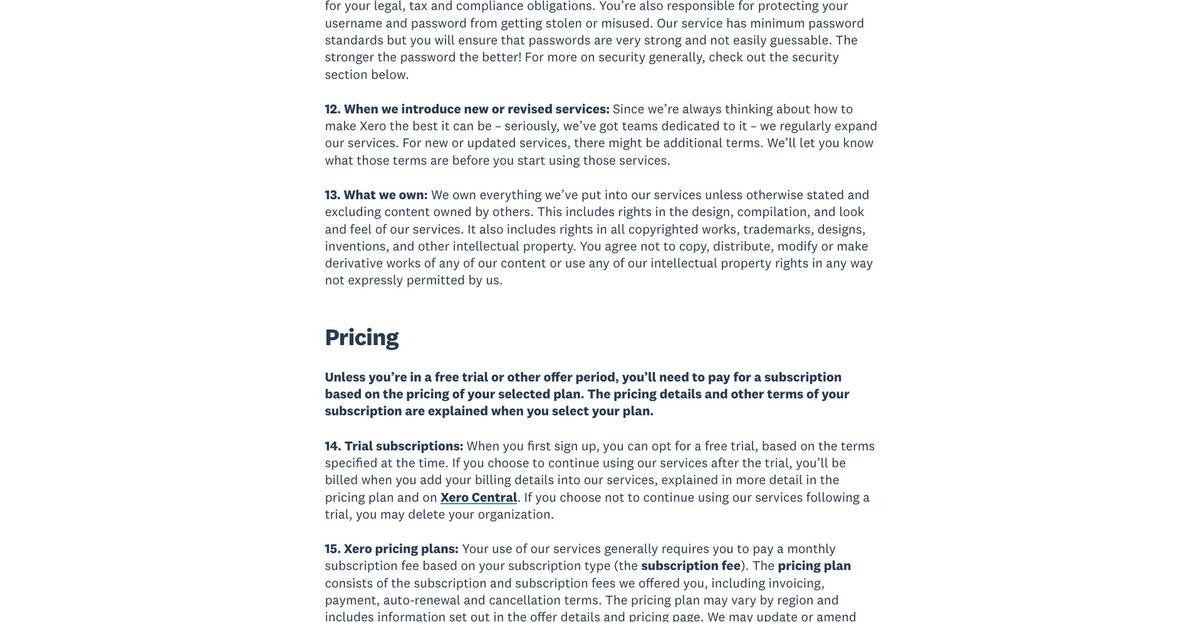 Task type: describe. For each thing, give the bounding box(es) containing it.
2 horizontal spatial not
[[641, 238, 660, 254]]

to inside your use of our services generally requires you to pay a monthly subscription fee based on your subscription type (the
[[737, 540, 750, 557]]

time.
[[419, 454, 449, 471]]

best
[[412, 117, 438, 134]]

there
[[574, 134, 605, 151]]

2 horizontal spatial rights
[[775, 255, 809, 272]]

update
[[757, 609, 798, 623]]

of inside your use of our services generally requires you to pay a monthly subscription fee based on your subscription type (the
[[516, 540, 527, 557]]

we inside since we're always thinking about how to make xero the best it can be – seriously, we've got teams dedicated to it – we regularly expand our services. for new or updated services, there might be additional terms. we'll let you know what those terms are before you start using those services.
[[760, 117, 777, 134]]

following
[[807, 489, 860, 506]]

1 horizontal spatial plan.
[[623, 403, 654, 420]]

in up copyrighted
[[655, 203, 666, 220]]

services, inside when you first sign up, you can opt for a free trial, based on the terms specified at the time. if you choose to continue using our services after the trial, you'll be billed when you add your billing details into our services, explained in more detail in the pricing plan and on
[[607, 472, 658, 489]]

you,
[[684, 575, 708, 592]]

plans:
[[421, 540, 459, 557]]

12.
[[325, 100, 341, 117]]

your inside . if you choose not to continue using our services following a trial, you may delete your organization.
[[449, 506, 475, 523]]

xero central
[[441, 489, 518, 506]]

our up . if you choose not to continue using our services following a trial, you may delete your organization.
[[584, 472, 604, 489]]

central
[[472, 489, 518, 506]]

period,
[[576, 368, 619, 385]]

1 horizontal spatial may
[[704, 592, 728, 609]]

auto-
[[383, 592, 415, 609]]

everything
[[480, 186, 542, 203]]

1 horizontal spatial includes
[[507, 220, 556, 237]]

14. trial subscriptions:
[[325, 437, 467, 454]]

or inside "subscription fee ). the pricing plan consists of the subscription and subscription fees we offered you, including invoicing, payment, auto-renewal and cancellation terms. the pricing plan may vary by region and includes information set out in the offer details and pricing page. we may update or ame"
[[802, 609, 814, 623]]

at
[[381, 454, 393, 471]]

to down thinking
[[724, 117, 736, 134]]

out
[[471, 609, 490, 623]]

us.
[[486, 272, 503, 289]]

choose inside . if you choose not to continue using our services following a trial, you may delete your organization.
[[560, 489, 602, 506]]

1 vertical spatial the
[[753, 558, 775, 575]]

information
[[378, 609, 446, 623]]

it
[[468, 220, 476, 237]]

0 vertical spatial when
[[344, 100, 379, 117]]

about
[[777, 100, 811, 117]]

2 any from the left
[[589, 255, 610, 272]]

after
[[711, 454, 739, 471]]

services inside when you first sign up, you can opt for a free trial, based on the terms specified at the time. if you choose to continue using our services after the trial, you'll be billed when you add your billing details into our services, explained in more detail in the pricing plan and on
[[660, 454, 708, 471]]

2 horizontal spatial may
[[729, 609, 754, 623]]

13. what we own:
[[325, 186, 428, 203]]

we left "introduce"
[[382, 100, 399, 117]]

page.
[[673, 609, 704, 623]]

fee inside your use of our services generally requires you to pay a monthly subscription fee based on your subscription type (the
[[401, 558, 419, 575]]

invoicing,
[[769, 575, 825, 592]]

2 horizontal spatial services.
[[620, 152, 671, 168]]

your inside your use of our services generally requires you to pay a monthly subscription fee based on your subscription type (the
[[479, 558, 505, 575]]

can inside since we're always thinking about how to make xero the best it can be – seriously, we've got teams dedicated to it – we regularly expand our services. for new or updated services, there might be additional terms. we'll let you know what those terms are before you start using those services.
[[453, 117, 474, 134]]

stated
[[807, 186, 845, 203]]

offer inside "subscription fee ). the pricing plan consists of the subscription and subscription fees we offered you, including invoicing, payment, auto-renewal and cancellation terms. the pricing plan may vary by region and includes information set out in the offer details and pricing page. we may update or ame"
[[530, 609, 558, 623]]

pricing
[[325, 322, 399, 352]]

when you first sign up, you can opt for a free trial, based on the terms specified at the time. if you choose to continue using our services after the trial, you'll be billed when you add your billing details into our services, explained in more detail in the pricing plan and on
[[325, 437, 875, 506]]

region
[[778, 592, 814, 609]]

unless
[[325, 368, 366, 385]]

2 vertical spatial xero
[[344, 540, 372, 557]]

you inside your use of our services generally requires you to pay a monthly subscription fee based on your subscription type (the
[[713, 540, 734, 557]]

our down agree
[[628, 255, 648, 272]]

let
[[800, 134, 816, 151]]

including
[[712, 575, 766, 592]]

expand
[[835, 117, 878, 134]]

we've inside since we're always thinking about how to make xero the best it can be – seriously, we've got teams dedicated to it – we regularly expand our services. for new or updated services, there might be additional terms. we'll let you know what those terms are before you start using those services.
[[563, 117, 597, 134]]

in down after
[[722, 472, 733, 489]]

payment,
[[325, 592, 380, 609]]

2 those from the left
[[583, 152, 616, 168]]

we inside "subscription fee ). the pricing plan consists of the subscription and subscription fees we offered you, including invoicing, payment, auto-renewal and cancellation terms. the pricing plan may vary by region and includes information set out in the offer details and pricing page. we may update or ame"
[[619, 575, 635, 592]]

to up expand
[[841, 100, 854, 117]]

unless you're in a free trial or other offer period, you'll need to pay for a subscription based on the pricing of your selected plan. the pricing details and other terms of your subscription are explained when you select your plan.
[[325, 368, 850, 420]]

know
[[843, 134, 874, 151]]

15. xero pricing plans:
[[325, 540, 459, 557]]

what
[[344, 186, 376, 203]]

we're
[[648, 100, 679, 117]]

our down opt
[[637, 454, 657, 471]]

0 vertical spatial by
[[475, 203, 490, 220]]

otherwise
[[746, 186, 804, 203]]

2 horizontal spatial includes
[[566, 203, 615, 220]]

before
[[452, 152, 490, 168]]

always
[[683, 100, 722, 117]]

in right detail
[[806, 472, 817, 489]]

seriously,
[[505, 117, 560, 134]]

1 any from the left
[[439, 255, 460, 272]]

or down designs, at the right
[[822, 238, 834, 254]]

copy,
[[679, 238, 710, 254]]

dedicated
[[662, 117, 720, 134]]

1 vertical spatial xero
[[441, 489, 469, 506]]

look
[[840, 203, 865, 220]]

2 horizontal spatial trial,
[[765, 454, 793, 471]]

also
[[480, 220, 504, 237]]

using inside . if you choose not to continue using our services following a trial, you may delete your organization.
[[698, 489, 729, 506]]

0 horizontal spatial plan.
[[554, 386, 585, 403]]

need
[[659, 368, 690, 385]]

in inside "subscription fee ). the pricing plan consists of the subscription and subscription fees we offered you, including invoicing, payment, auto-renewal and cancellation terms. the pricing plan may vary by region and includes information set out in the offer details and pricing page. we may update or ame"
[[494, 609, 504, 623]]

you right '.'
[[536, 489, 557, 506]]

designs,
[[818, 220, 866, 237]]

and inside when you first sign up, you can opt for a free trial, based on the terms specified at the time. if you choose to continue using our services after the trial, you'll be billed when you add your billing details into our services, explained in more detail in the pricing plan and on
[[398, 489, 419, 506]]

you up the billing
[[463, 454, 485, 471]]

in down the modify
[[812, 255, 823, 272]]

you right let
[[819, 134, 840, 151]]

and inside unless you're in a free trial or other offer period, you'll need to pay for a subscription based on the pricing of your selected plan. the pricing details and other terms of your subscription are explained when you select your plan.
[[705, 386, 728, 403]]

first
[[528, 437, 551, 454]]

how
[[814, 100, 838, 117]]

0 horizontal spatial be
[[477, 117, 492, 134]]

not inside . if you choose not to continue using our services following a trial, you may delete your organization.
[[605, 489, 625, 506]]

on down add
[[423, 489, 437, 506]]

details for and
[[561, 609, 601, 623]]

detail
[[770, 472, 803, 489]]

explained inside when you first sign up, you can opt for a free trial, based on the terms specified at the time. if you choose to continue using our services after the trial, you'll be billed when you add your billing details into our services, explained in more detail in the pricing plan and on
[[662, 472, 719, 489]]

2 it from the left
[[739, 117, 748, 134]]

to inside . if you choose not to continue using our services following a trial, you may delete your organization.
[[628, 489, 640, 506]]

cancellation
[[489, 592, 561, 609]]

additional
[[664, 134, 723, 151]]

1 horizontal spatial be
[[646, 134, 660, 151]]

can inside when you first sign up, you can opt for a free trial, based on the terms specified at the time. if you choose to continue using our services after the trial, you'll be billed when you add your billing details into our services, explained in more detail in the pricing plan and on
[[628, 437, 649, 454]]

you're
[[369, 368, 407, 385]]

1 vertical spatial other
[[508, 368, 541, 385]]

you left first
[[503, 437, 524, 454]]

a inside . if you choose not to continue using our services following a trial, you may delete your organization.
[[863, 489, 870, 506]]

trial
[[345, 437, 373, 454]]

in inside unless you're in a free trial or other offer period, you'll need to pay for a subscription based on the pricing of your selected plan. the pricing details and other terms of your subscription are explained when you select your plan.
[[410, 368, 422, 385]]

start
[[518, 152, 546, 168]]

services inside your use of our services generally requires you to pay a monthly subscription fee based on your subscription type (the
[[554, 540, 601, 557]]

offer inside unless you're in a free trial or other offer period, you'll need to pay for a subscription based on the pricing of your selected plan. the pricing details and other terms of your subscription are explained when you select your plan.
[[544, 368, 573, 385]]

2 vertical spatial the
[[606, 592, 628, 609]]

own:
[[399, 186, 428, 203]]

14.
[[325, 437, 342, 454]]

compilation,
[[737, 203, 811, 220]]

other inside we own everything we've put into our services unless otherwise stated and excluding content owned by others. this includes rights in the design, compilation, and look and feel of our services. it also includes rights in all copyrighted works, trademarks, designs, inventions, and other intellectual property. you agree not to copy, distribute, modify or make derivative works of any of our content or use any of our intellectual property rights in any way not expressly permitted by us.
[[418, 238, 450, 254]]

may inside . if you choose not to continue using our services following a trial, you may delete your organization.
[[380, 506, 405, 523]]

xero inside since we're always thinking about how to make xero the best it can be – seriously, we've got teams dedicated to it – we regularly expand our services. for new or updated services, there might be additional terms. we'll let you know what those terms are before you start using those services.
[[360, 117, 387, 134]]

fee inside "subscription fee ). the pricing plan consists of the subscription and subscription fees we offered you, including invoicing, payment, auto-renewal and cancellation terms. the pricing plan may vary by region and includes information set out in the offer details and pricing page. we may update or ame"
[[722, 558, 741, 575]]

plan inside when you first sign up, you can opt for a free trial, based on the terms specified at the time. if you choose to continue using our services after the trial, you'll be billed when you add your billing details into our services, explained in more detail in the pricing plan and on
[[368, 489, 394, 506]]

by inside "subscription fee ). the pricing plan consists of the subscription and subscription fees we offered you, including invoicing, payment, auto-renewal and cancellation terms. the pricing plan may vary by region and includes information set out in the offer details and pricing page. we may update or ame"
[[760, 592, 774, 609]]

agree
[[605, 238, 637, 254]]

use inside your use of our services generally requires you to pay a monthly subscription fee based on your subscription type (the
[[492, 540, 513, 557]]

details for free
[[515, 472, 554, 489]]

a inside your use of our services generally requires you to pay a monthly subscription fee based on your subscription type (the
[[777, 540, 784, 557]]

copyrighted
[[629, 220, 699, 237]]

continue inside when you first sign up, you can opt for a free trial, based on the terms specified at the time. if you choose to continue using our services after the trial, you'll be billed when you add your billing details into our services, explained in more detail in the pricing plan and on
[[548, 454, 600, 471]]

0 horizontal spatial rights
[[560, 220, 593, 237]]

our inside . if you choose not to continue using our services following a trial, you may delete your organization.
[[733, 489, 752, 506]]

terms inside when you first sign up, you can opt for a free trial, based on the terms specified at the time. if you choose to continue using our services after the trial, you'll be billed when you add your billing details into our services, explained in more detail in the pricing plan and on
[[841, 437, 875, 454]]

our up copyrighted
[[631, 186, 651, 203]]

expressly
[[348, 272, 403, 289]]

offered
[[639, 575, 680, 592]]

you down updated
[[493, 152, 514, 168]]

trademarks,
[[744, 220, 815, 237]]

the inside we own everything we've put into our services unless otherwise stated and excluding content owned by others. this includes rights in the design, compilation, and look and feel of our services. it also includes rights in all copyrighted works, trademarks, designs, inventions, and other intellectual property. you agree not to copy, distribute, modify or make derivative works of any of our content or use any of our intellectual property rights in any way not expressly permitted by us.
[[670, 203, 689, 220]]

0 vertical spatial new
[[464, 100, 489, 117]]

what
[[325, 152, 354, 168]]

make inside since we're always thinking about how to make xero the best it can be – seriously, we've got teams dedicated to it – we regularly expand our services. for new or updated services, there might be additional terms. we'll let you know what those terms are before you start using those services.
[[325, 117, 357, 134]]

1 horizontal spatial trial,
[[731, 437, 759, 454]]

on inside unless you're in a free trial or other offer period, you'll need to pay for a subscription based on the pricing of your selected plan. the pricing details and other terms of your subscription are explained when you select your plan.
[[365, 386, 380, 403]]

excluding
[[325, 203, 381, 220]]

distribute,
[[713, 238, 775, 254]]

monthly
[[787, 540, 836, 557]]

1 those from the left
[[357, 152, 390, 168]]

0 horizontal spatial services.
[[348, 134, 399, 151]]

1 vertical spatial not
[[325, 272, 345, 289]]

our inside your use of our services generally requires you to pay a monthly subscription fee based on your subscription type (the
[[531, 540, 550, 557]]

of inside "subscription fee ). the pricing plan consists of the subscription and subscription fees we offered you, including invoicing, payment, auto-renewal and cancellation terms. the pricing plan may vary by region and includes information set out in the offer details and pricing page. we may update or ame"
[[377, 575, 388, 592]]

your use of our services generally requires you to pay a monthly subscription fee based on your subscription type (the
[[325, 540, 836, 575]]

1 horizontal spatial rights
[[618, 203, 652, 220]]

since we're always thinking about how to make xero the best it can be – seriously, we've got teams dedicated to it – we regularly expand our services. for new or updated services, there might be additional terms. we'll let you know what those terms are before you start using those services.
[[325, 100, 878, 168]]

you left add
[[396, 472, 417, 489]]

2 horizontal spatial plan
[[824, 558, 852, 575]]

requires
[[662, 540, 710, 557]]

we've inside we own everything we've put into our services unless otherwise stated and excluding content owned by others. this includes rights in the design, compilation, and look and feel of our services. it also includes rights in all copyrighted works, trademarks, designs, inventions, and other intellectual property. you agree not to copy, distribute, modify or make derivative works of any of our content or use any of our intellectual property rights in any way not expressly permitted by us.
[[545, 186, 578, 203]]

billed
[[325, 472, 358, 489]]

based inside unless you're in a free trial or other offer period, you'll need to pay for a subscription based on the pricing of your selected plan. the pricing details and other terms of your subscription are explained when you select your plan.
[[325, 386, 362, 403]]

3 any from the left
[[826, 255, 847, 272]]

feel
[[350, 220, 372, 237]]

on up detail
[[801, 437, 815, 454]]

free inside when you first sign up, you can opt for a free trial, based on the terms specified at the time. if you choose to continue using our services after the trial, you'll be billed when you add your billing details into our services, explained in more detail in the pricing plan and on
[[705, 437, 728, 454]]

are inside unless you're in a free trial or other offer period, you'll need to pay for a subscription based on the pricing of your selected plan. the pricing details and other terms of your subscription are explained when you select your plan.
[[405, 403, 425, 420]]

organization.
[[478, 506, 555, 523]]

services inside . if you choose not to continue using our services following a trial, you may delete your organization.
[[756, 489, 803, 506]]

or left revised
[[492, 100, 505, 117]]

opt
[[652, 437, 672, 454]]

terms. inside "subscription fee ). the pricing plan consists of the subscription and subscription fees we offered you, including invoicing, payment, auto-renewal and cancellation terms. the pricing plan may vary by region and includes information set out in the offer details and pricing page. we may update or ame"
[[564, 592, 602, 609]]

works
[[386, 255, 421, 272]]

a inside when you first sign up, you can opt for a free trial, based on the terms specified at the time. if you choose to continue using our services after the trial, you'll be billed when you add your billing details into our services, explained in more detail in the pricing plan and on
[[695, 437, 702, 454]]

when inside when you first sign up, you can opt for a free trial, based on the terms specified at the time. if you choose to continue using our services after the trial, you'll be billed when you add your billing details into our services, explained in more detail in the pricing plan and on
[[362, 472, 393, 489]]

you
[[580, 238, 602, 254]]

12. when we introduce new or revised services:
[[325, 100, 613, 117]]

type
[[585, 558, 611, 575]]

for inside when you first sign up, you can opt for a free trial, based on the terms specified at the time. if you choose to continue using our services after the trial, you'll be billed when you add your billing details into our services, explained in more detail in the pricing plan and on
[[675, 437, 692, 454]]



Task type: locate. For each thing, give the bounding box(es) containing it.
services, down seriously,
[[520, 134, 571, 151]]

the right ).
[[753, 558, 775, 575]]

if right "time."
[[452, 454, 460, 471]]

we'll
[[767, 134, 797, 151]]

details inside when you first sign up, you can opt for a free trial, based on the terms specified at the time. if you choose to continue using our services after the trial, you'll be billed when you add your billing details into our services, explained in more detail in the pricing plan and on
[[515, 472, 554, 489]]

services,
[[520, 134, 571, 151], [607, 472, 658, 489]]

pay inside unless you're in a free trial or other offer period, you'll need to pay for a subscription based on the pricing of your selected plan. the pricing details and other terms of your subscription are explained when you select your plan.
[[708, 368, 731, 385]]

can down 12. when we introduce new or revised services:
[[453, 117, 474, 134]]

details down fees
[[561, 609, 601, 623]]

2 horizontal spatial be
[[832, 454, 846, 471]]

into down "sign"
[[558, 472, 581, 489]]

by left us.
[[469, 272, 483, 289]]

choose down 'up,' at the left bottom
[[560, 489, 602, 506]]

1 vertical spatial we've
[[545, 186, 578, 203]]

1 vertical spatial continue
[[644, 489, 695, 506]]

0 vertical spatial you'll
[[622, 368, 657, 385]]

rights up you
[[560, 220, 593, 237]]

trial, down billed
[[325, 506, 353, 523]]

0 horizontal spatial when
[[362, 472, 393, 489]]

0 horizontal spatial if
[[452, 454, 460, 471]]

you down billed
[[356, 506, 377, 523]]

on down you're
[[365, 386, 380, 403]]

the
[[390, 117, 409, 134], [670, 203, 689, 220], [383, 386, 403, 403], [819, 437, 838, 454], [396, 454, 416, 471], [743, 454, 762, 471], [821, 472, 840, 489], [391, 575, 411, 592], [508, 609, 527, 623]]

new inside since we're always thinking about how to make xero the best it can be – seriously, we've got teams dedicated to it – we regularly expand our services. for new or updated services, there might be additional terms. we'll let you know what those terms are before you start using those services.
[[425, 134, 449, 151]]

explained down after
[[662, 472, 719, 489]]

new
[[464, 100, 489, 117], [425, 134, 449, 151]]

.
[[518, 489, 521, 506]]

0 vertical spatial we've
[[563, 117, 597, 134]]

pricing inside when you first sign up, you can opt for a free trial, based on the terms specified at the time. if you choose to continue using our services after the trial, you'll be billed when you add your billing details into our services, explained in more detail in the pricing plan and on
[[325, 489, 365, 506]]

terms
[[393, 152, 427, 168], [768, 386, 804, 403], [841, 437, 875, 454]]

or inside unless you're in a free trial or other offer period, you'll need to pay for a subscription based on the pricing of your selected plan. the pricing details and other terms of your subscription are explained when you select your plan.
[[492, 368, 505, 385]]

1 horizontal spatial not
[[605, 489, 625, 506]]

add
[[420, 472, 442, 489]]

1 horizontal spatial content
[[501, 255, 547, 272]]

we inside "subscription fee ). the pricing plan consists of the subscription and subscription fees we offered you, including invoicing, payment, auto-renewal and cancellation terms. the pricing plan may vary by region and includes information set out in the offer details and pricing page. we may update or ame"
[[708, 609, 726, 623]]

on inside your use of our services generally requires you to pay a monthly subscription fee based on your subscription type (the
[[461, 558, 476, 575]]

works,
[[702, 220, 740, 237]]

into inside when you first sign up, you can opt for a free trial, based on the terms specified at the time. if you choose to continue using our services after the trial, you'll be billed when you add your billing details into our services, explained in more detail in the pricing plan and on
[[558, 472, 581, 489]]

services up type
[[554, 540, 601, 557]]

use inside we own everything we've put into our services unless otherwise stated and excluding content owned by others. this includes rights in the design, compilation, and look and feel of our services. it also includes rights in all copyrighted works, trademarks, designs, inventions, and other intellectual property. you agree not to copy, distribute, modify or make derivative works of any of our content or use any of our intellectual property rights in any way not expressly permitted by us.
[[565, 255, 586, 272]]

are inside since we're always thinking about how to make xero the best it can be – seriously, we've got teams dedicated to it – we regularly expand our services. for new or updated services, there might be additional terms. we'll let you know what those terms are before you start using those services.
[[430, 152, 449, 168]]

1 vertical spatial offer
[[530, 609, 558, 623]]

services inside we own everything we've put into our services unless otherwise stated and excluding content owned by others. this includes rights in the design, compilation, and look and feel of our services. it also includes rights in all copyrighted works, trademarks, designs, inventions, and other intellectual property. you agree not to copy, distribute, modify or make derivative works of any of our content or use any of our intellectual property rights in any way not expressly permitted by us.
[[654, 186, 702, 203]]

1 horizontal spatial choose
[[560, 489, 602, 506]]

for
[[734, 368, 752, 385], [675, 437, 692, 454]]

1 horizontal spatial plan
[[675, 592, 700, 609]]

billing
[[475, 472, 511, 489]]

property
[[721, 255, 772, 272]]

to inside unless you're in a free trial or other offer period, you'll need to pay for a subscription based on the pricing of your selected plan. the pricing details and other terms of your subscription are explained when you select your plan.
[[692, 368, 705, 385]]

rights
[[618, 203, 652, 220], [560, 220, 593, 237], [775, 255, 809, 272]]

plan up page.
[[675, 592, 700, 609]]

based inside your use of our services generally requires you to pay a monthly subscription fee based on your subscription type (the
[[423, 558, 458, 575]]

to down first
[[533, 454, 545, 471]]

0 horizontal spatial services,
[[520, 134, 571, 151]]

if inside when you first sign up, you can opt for a free trial, based on the terms specified at the time. if you choose to continue using our services after the trial, you'll be billed when you add your billing details into our services, explained in more detail in the pricing plan and on
[[452, 454, 460, 471]]

0 horizontal spatial explained
[[428, 403, 488, 420]]

those down there
[[583, 152, 616, 168]]

0 vertical spatial can
[[453, 117, 474, 134]]

not down copyrighted
[[641, 238, 660, 254]]

0 horizontal spatial new
[[425, 134, 449, 151]]

1 horizontal spatial terms.
[[726, 134, 764, 151]]

services down detail
[[756, 489, 803, 506]]

into right put in the top of the page
[[605, 186, 628, 203]]

content
[[385, 203, 430, 220], [501, 255, 547, 272]]

terms inside unless you're in a free trial or other offer period, you'll need to pay for a subscription based on the pricing of your selected plan. the pricing details and other terms of your subscription are explained when you select your plan.
[[768, 386, 804, 403]]

0 vertical spatial services,
[[520, 134, 571, 151]]

to inside when you first sign up, you can opt for a free trial, based on the terms specified at the time. if you choose to continue using our services after the trial, you'll be billed when you add your billing details into our services, explained in more detail in the pricing plan and on
[[533, 454, 545, 471]]

you'll inside unless you're in a free trial or other offer period, you'll need to pay for a subscription based on the pricing of your selected plan. the pricing details and other terms of your subscription are explained when you select your plan.
[[622, 368, 657, 385]]

0 horizontal spatial make
[[325, 117, 357, 134]]

– up updated
[[495, 117, 502, 134]]

use right your
[[492, 540, 513, 557]]

0 vertical spatial continue
[[548, 454, 600, 471]]

by
[[475, 203, 490, 220], [469, 272, 483, 289], [760, 592, 774, 609]]

0 horizontal spatial into
[[558, 472, 581, 489]]

regularly
[[780, 117, 832, 134]]

terms. inside since we're always thinking about how to make xero the best it can be – seriously, we've got teams dedicated to it – we regularly expand our services. for new or updated services, there might be additional terms. we'll let you know what those terms are before you start using those services.
[[726, 134, 764, 151]]

2 fee from the left
[[722, 558, 741, 575]]

1 vertical spatial are
[[405, 403, 425, 420]]

xero down add
[[441, 489, 469, 506]]

1 vertical spatial using
[[603, 454, 634, 471]]

in left 'all'
[[597, 220, 608, 237]]

our inside since we're always thinking about how to make xero the best it can be – seriously, we've got teams dedicated to it – we regularly expand our services. for new or updated services, there might be additional terms. we'll let you know what those terms are before you start using those services.
[[325, 134, 345, 151]]

content down own:
[[385, 203, 430, 220]]

fee
[[401, 558, 419, 575], [722, 558, 741, 575]]

of
[[375, 220, 387, 237], [424, 255, 436, 272], [463, 255, 475, 272], [613, 255, 625, 272], [452, 386, 465, 403], [807, 386, 819, 403], [516, 540, 527, 557], [377, 575, 388, 592]]

includes down payment,
[[325, 609, 374, 623]]

when
[[344, 100, 379, 117], [467, 437, 500, 454]]

or inside since we're always thinking about how to make xero the best it can be – seriously, we've got teams dedicated to it – we regularly expand our services. for new or updated services, there might be additional terms. we'll let you know what those terms are before you start using those services.
[[452, 134, 464, 151]]

rights down the modify
[[775, 255, 809, 272]]

0 horizontal spatial for
[[675, 437, 692, 454]]

1 vertical spatial by
[[469, 272, 483, 289]]

on down your
[[461, 558, 476, 575]]

using down after
[[698, 489, 729, 506]]

services:
[[556, 100, 610, 117]]

1 vertical spatial explained
[[662, 472, 719, 489]]

1 horizontal spatial fee
[[722, 558, 741, 575]]

13.
[[325, 186, 341, 203]]

2 vertical spatial based
[[423, 558, 458, 575]]

you inside unless you're in a free trial or other offer period, you'll need to pay for a subscription based on the pricing of your selected plan. the pricing details and other terms of your subscription are explained when you select your plan.
[[527, 403, 549, 420]]

more
[[736, 472, 766, 489]]

terms. down fees
[[564, 592, 602, 609]]

0 horizontal spatial –
[[495, 117, 502, 134]]

1 vertical spatial into
[[558, 472, 581, 489]]

modify
[[778, 238, 818, 254]]

1 vertical spatial terms
[[768, 386, 804, 403]]

we right page.
[[708, 609, 726, 623]]

fee up including
[[722, 558, 741, 575]]

free left trial
[[435, 368, 459, 385]]

0 horizontal spatial may
[[380, 506, 405, 523]]

0 horizontal spatial it
[[442, 117, 450, 134]]

you'll up detail
[[796, 454, 829, 471]]

1 vertical spatial pay
[[753, 540, 774, 557]]

any left way on the top right of the page
[[826, 255, 847, 272]]

0 horizontal spatial plan
[[368, 489, 394, 506]]

or
[[492, 100, 505, 117], [452, 134, 464, 151], [822, 238, 834, 254], [550, 255, 562, 272], [492, 368, 505, 385], [802, 609, 814, 623]]

specified
[[325, 454, 378, 471]]

be
[[477, 117, 492, 134], [646, 134, 660, 151], [832, 454, 846, 471]]

may down you,
[[704, 592, 728, 609]]

sign
[[554, 437, 578, 454]]

inventions,
[[325, 238, 390, 254]]

plan
[[368, 489, 394, 506], [824, 558, 852, 575], [675, 592, 700, 609]]

when down 'selected'
[[491, 403, 524, 420]]

renewal
[[415, 592, 461, 609]]

1 horizontal spatial pay
[[753, 540, 774, 557]]

0 vertical spatial for
[[734, 368, 752, 385]]

for inside unless you're in a free trial or other offer period, you'll need to pay for a subscription based on the pricing of your selected plan. the pricing details and other terms of your subscription are explained when you select your plan.
[[734, 368, 752, 385]]

0 horizontal spatial content
[[385, 203, 430, 220]]

details inside "subscription fee ). the pricing plan consists of the subscription and subscription fees we offered you, including invoicing, payment, auto-renewal and cancellation terms. the pricing plan may vary by region and includes information set out in the offer details and pricing page. we may update or ame"
[[561, 609, 601, 623]]

1 horizontal spatial when
[[467, 437, 500, 454]]

1 horizontal spatial any
[[589, 255, 610, 272]]

– down thinking
[[751, 117, 757, 134]]

when inside when you first sign up, you can opt for a free trial, based on the terms specified at the time. if you choose to continue using our services after the trial, you'll be billed when you add your billing details into our services, explained in more detail in the pricing plan and on
[[467, 437, 500, 454]]

we've up this
[[545, 186, 578, 203]]

design,
[[692, 203, 734, 220]]

0 vertical spatial pay
[[708, 368, 731, 385]]

in right out on the left of page
[[494, 609, 504, 623]]

make inside we own everything we've put into our services unless otherwise stated and excluding content owned by others. this includes rights in the design, compilation, and look and feel of our services. it also includes rights in all copyrighted works, trademarks, designs, inventions, and other intellectual property. you agree not to copy, distribute, modify or make derivative works of any of our content or use any of our intellectual property rights in any way not expressly permitted by us.
[[837, 238, 869, 254]]

we
[[382, 100, 399, 117], [760, 117, 777, 134], [379, 186, 396, 203], [619, 575, 635, 592]]

based inside when you first sign up, you can opt for a free trial, based on the terms specified at the time. if you choose to continue using our services after the trial, you'll be billed when you add your billing details into our services, explained in more detail in the pricing plan and on
[[762, 437, 797, 454]]

or down region
[[802, 609, 814, 623]]

it down thinking
[[739, 117, 748, 134]]

0 horizontal spatial terms.
[[564, 592, 602, 609]]

continue inside . if you choose not to continue using our services following a trial, you may delete your organization.
[[644, 489, 695, 506]]

0 vertical spatial free
[[435, 368, 459, 385]]

includes inside "subscription fee ). the pricing plan consists of the subscription and subscription fees we offered you, including invoicing, payment, auto-renewal and cancellation terms. the pricing plan may vary by region and includes information set out in the offer details and pricing page. we may update or ame"
[[325, 609, 374, 623]]

subscriptions:
[[376, 437, 464, 454]]

0 vertical spatial use
[[565, 255, 586, 272]]

services. down might
[[620, 152, 671, 168]]

0 vertical spatial plan
[[368, 489, 394, 506]]

2 horizontal spatial based
[[762, 437, 797, 454]]

1 – from the left
[[495, 117, 502, 134]]

you'll inside when you first sign up, you can opt for a free trial, based on the terms specified at the time. if you choose to continue using our services after the trial, you'll be billed when you add your billing details into our services, explained in more detail in the pricing plan and on
[[796, 454, 829, 471]]

details inside unless you're in a free trial or other offer period, you'll need to pay for a subscription based on the pricing of your selected plan. the pricing details and other terms of your subscription are explained when you select your plan.
[[660, 386, 702, 403]]

offer
[[544, 368, 573, 385], [530, 609, 558, 623]]

0 horizontal spatial using
[[549, 152, 580, 168]]

continue
[[548, 454, 600, 471], [644, 489, 695, 506]]

1 horizontal spatial terms
[[768, 386, 804, 403]]

your inside when you first sign up, you can opt for a free trial, based on the terms specified at the time. if you choose to continue using our services after the trial, you'll be billed when you add your billing details into our services, explained in more detail in the pricing plan and on
[[446, 472, 472, 489]]

0 horizontal spatial intellectual
[[453, 238, 520, 254]]

2 horizontal spatial other
[[731, 386, 765, 403]]

0 vertical spatial choose
[[488, 454, 529, 471]]

if inside . if you choose not to continue using our services following a trial, you may delete your organization.
[[524, 489, 532, 506]]

to inside we own everything we've put into our services unless otherwise stated and excluding content owned by others. this includes rights in the design, compilation, and look and feel of our services. it also includes rights in all copyrighted works, trademarks, designs, inventions, and other intellectual property. you agree not to copy, distribute, modify or make derivative works of any of our content or use any of our intellectual property rights in any way not expressly permitted by us.
[[664, 238, 676, 254]]

services. down owned
[[413, 220, 464, 237]]

0 vertical spatial are
[[430, 152, 449, 168]]

2 horizontal spatial details
[[660, 386, 702, 403]]

1 horizontal spatial other
[[508, 368, 541, 385]]

1 horizontal spatial when
[[491, 403, 524, 420]]

1 horizontal spatial for
[[734, 368, 752, 385]]

trial, inside . if you choose not to continue using our services following a trial, you may delete your organization.
[[325, 506, 353, 523]]

offer up select
[[544, 368, 573, 385]]

we've down services:
[[563, 117, 597, 134]]

into
[[605, 186, 628, 203], [558, 472, 581, 489]]

continue down "sign"
[[548, 454, 600, 471]]

our
[[325, 134, 345, 151], [631, 186, 651, 203], [390, 220, 410, 237], [478, 255, 498, 272], [628, 255, 648, 272], [637, 454, 657, 471], [584, 472, 604, 489], [733, 489, 752, 506], [531, 540, 550, 557]]

2 vertical spatial other
[[731, 386, 765, 403]]

1 vertical spatial when
[[362, 472, 393, 489]]

or right trial
[[492, 368, 505, 385]]

(the
[[614, 558, 638, 575]]

when inside unless you're in a free trial or other offer period, you'll need to pay for a subscription based on the pricing of your selected plan. the pricing details and other terms of your subscription are explained when you select your plan.
[[491, 403, 524, 420]]

we up owned
[[431, 186, 449, 203]]

since
[[613, 100, 645, 117]]

details
[[660, 386, 702, 403], [515, 472, 554, 489], [561, 609, 601, 623]]

1 fee from the left
[[401, 558, 419, 575]]

terms inside since we're always thinking about how to make xero the best it can be – seriously, we've got teams dedicated to it – we regularly expand our services. for new or updated services, there might be additional terms. we'll let you know what those terms are before you start using those services.
[[393, 152, 427, 168]]

our up us.
[[478, 255, 498, 272]]

when right 12.
[[344, 100, 379, 117]]

it
[[442, 117, 450, 134], [739, 117, 748, 134]]

services. inside we own everything we've put into our services unless otherwise stated and excluding content owned by others. this includes rights in the design, compilation, and look and feel of our services. it also includes rights in all copyrighted works, trademarks, designs, inventions, and other intellectual property. you agree not to copy, distribute, modify or make derivative works of any of our content or use any of our intellectual property rights in any way not expressly permitted by us.
[[413, 220, 464, 237]]

subscription fee ). the pricing plan consists of the subscription and subscription fees we offered you, including invoicing, payment, auto-renewal and cancellation terms. the pricing plan may vary by region and includes information set out in the offer details and pricing page. we may update or ame
[[325, 558, 873, 623]]

terms. down thinking
[[726, 134, 764, 151]]

2 vertical spatial not
[[605, 489, 625, 506]]

the inside unless you're in a free trial or other offer period, you'll need to pay for a subscription based on the pricing of your selected plan. the pricing details and other terms of your subscription are explained when you select your plan.
[[383, 386, 403, 403]]

or down property. at the left top of the page
[[550, 255, 562, 272]]

0 vertical spatial terms
[[393, 152, 427, 168]]

1 it from the left
[[442, 117, 450, 134]]

0 horizontal spatial other
[[418, 238, 450, 254]]

own
[[453, 186, 477, 203]]

the inside since we're always thinking about how to make xero the best it can be – seriously, we've got teams dedicated to it – we regularly expand our services. for new or updated services, there might be additional terms. we'll let you know what those terms are before you start using those services.
[[390, 117, 409, 134]]

includes down others.
[[507, 220, 556, 237]]

trial, up detail
[[765, 454, 793, 471]]

select
[[552, 403, 589, 420]]

in
[[655, 203, 666, 220], [597, 220, 608, 237], [812, 255, 823, 272], [410, 368, 422, 385], [722, 472, 733, 489], [806, 472, 817, 489], [494, 609, 504, 623]]

make down 12.
[[325, 117, 357, 134]]

0 horizontal spatial any
[[439, 255, 460, 272]]

1 vertical spatial use
[[492, 540, 513, 557]]

be inside when you first sign up, you can opt for a free trial, based on the terms specified at the time. if you choose to continue using our services after the trial, you'll be billed when you add your billing details into our services, explained in more detail in the pricing plan and on
[[832, 454, 846, 471]]

2 horizontal spatial any
[[826, 255, 847, 272]]

1 vertical spatial choose
[[560, 489, 602, 506]]

0 horizontal spatial are
[[405, 403, 425, 420]]

1 vertical spatial when
[[467, 437, 500, 454]]

may left delete
[[380, 506, 405, 523]]

for
[[403, 134, 422, 151]]

1 vertical spatial for
[[675, 437, 692, 454]]

pay right need
[[708, 368, 731, 385]]

others.
[[493, 203, 534, 220]]

services down opt
[[660, 454, 708, 471]]

1 vertical spatial based
[[762, 437, 797, 454]]

2 – from the left
[[751, 117, 757, 134]]

consists
[[325, 575, 373, 592]]

pay inside your use of our services generally requires you to pay a monthly subscription fee based on your subscription type (the
[[753, 540, 774, 557]]

not down derivative at the left top of the page
[[325, 272, 345, 289]]

revised
[[508, 100, 553, 117]]

details up '.'
[[515, 472, 554, 489]]

we up we'll
[[760, 117, 777, 134]]

be down teams
[[646, 134, 660, 151]]

use down you
[[565, 255, 586, 272]]

0 horizontal spatial details
[[515, 472, 554, 489]]

generally
[[605, 540, 659, 557]]

the down period,
[[588, 386, 611, 403]]

your
[[462, 540, 489, 557]]

1 horizontal spatial intellectual
[[651, 255, 718, 272]]

in right you're
[[410, 368, 422, 385]]

xero central link
[[441, 489, 518, 509]]

are
[[430, 152, 449, 168], [405, 403, 425, 420]]

got
[[600, 117, 619, 134]]

0 horizontal spatial based
[[325, 386, 362, 403]]

when
[[491, 403, 524, 420], [362, 472, 393, 489]]

pricing
[[406, 386, 450, 403], [614, 386, 657, 403], [325, 489, 365, 506], [375, 540, 418, 557], [778, 558, 821, 575], [631, 592, 671, 609], [629, 609, 669, 623]]

the
[[588, 386, 611, 403], [753, 558, 775, 575], [606, 592, 628, 609]]

0 horizontal spatial when
[[344, 100, 379, 117]]

1 horizontal spatial explained
[[662, 472, 719, 489]]

be up following
[[832, 454, 846, 471]]

we left own:
[[379, 186, 396, 203]]

rights up 'all'
[[618, 203, 652, 220]]

teams
[[622, 117, 658, 134]]

any down you
[[589, 255, 610, 272]]

1 horizontal spatial services.
[[413, 220, 464, 237]]

0 vertical spatial into
[[605, 186, 628, 203]]

those
[[357, 152, 390, 168], [583, 152, 616, 168]]

0 horizontal spatial those
[[357, 152, 390, 168]]

may down vary
[[729, 609, 754, 623]]

property.
[[523, 238, 577, 254]]

xero
[[360, 117, 387, 134], [441, 489, 469, 506], [344, 540, 372, 557]]

our up works
[[390, 220, 410, 237]]

all
[[611, 220, 625, 237]]

0 vertical spatial the
[[588, 386, 611, 403]]

free
[[435, 368, 459, 385], [705, 437, 728, 454]]

you'll left need
[[622, 368, 657, 385]]

services.
[[348, 134, 399, 151], [620, 152, 671, 168], [413, 220, 464, 237]]

the inside unless you're in a free trial or other offer period, you'll need to pay for a subscription based on the pricing of your selected plan. the pricing details and other terms of your subscription are explained when you select your plan.
[[588, 386, 611, 403]]

0 horizontal spatial we
[[431, 186, 449, 203]]

free inside unless you're in a free trial or other offer period, you'll need to pay for a subscription based on the pricing of your selected plan. the pricing details and other terms of your subscription are explained when you select your plan.
[[435, 368, 459, 385]]

trial
[[462, 368, 489, 385]]

1 horizontal spatial if
[[524, 489, 532, 506]]

when down at
[[362, 472, 393, 489]]

you down 'selected'
[[527, 403, 549, 420]]

0 vertical spatial not
[[641, 238, 660, 254]]

into inside we own everything we've put into our services unless otherwise stated and excluding content owned by others. this includes rights in the design, compilation, and look and feel of our services. it also includes rights in all copyrighted works, trademarks, designs, inventions, and other intellectual property. you agree not to copy, distribute, modify or make derivative works of any of our content or use any of our intellectual property rights in any way not expressly permitted by us.
[[605, 186, 628, 203]]

0 vertical spatial when
[[491, 403, 524, 420]]

by up "also"
[[475, 203, 490, 220]]

plan. up opt
[[623, 403, 654, 420]]

plan. up select
[[554, 386, 585, 403]]

unless
[[705, 186, 743, 203]]

based up detail
[[762, 437, 797, 454]]

1 horizontal spatial details
[[561, 609, 601, 623]]

1 horizontal spatial into
[[605, 186, 628, 203]]

1 horizontal spatial using
[[603, 454, 634, 471]]

owned
[[433, 203, 472, 220]]

fee down 15. xero pricing plans:
[[401, 558, 419, 575]]

new up updated
[[464, 100, 489, 117]]

choose inside when you first sign up, you can opt for a free trial, based on the terms specified at the time. if you choose to continue using our services after the trial, you'll be billed when you add your billing details into our services, explained in more detail in the pricing plan and on
[[488, 454, 529, 471]]

vary
[[732, 592, 757, 609]]

2 vertical spatial terms
[[841, 437, 875, 454]]

1 vertical spatial intellectual
[[651, 255, 718, 272]]

1 vertical spatial if
[[524, 489, 532, 506]]

subscription
[[765, 368, 842, 385], [325, 403, 402, 420], [325, 558, 398, 575], [508, 558, 581, 575], [642, 558, 719, 575], [414, 575, 487, 592], [516, 575, 589, 592]]

1 vertical spatial can
[[628, 437, 649, 454]]

explained inside unless you're in a free trial or other offer period, you'll need to pay for a subscription based on the pricing of your selected plan. the pricing details and other terms of your subscription are explained when you select your plan.
[[428, 403, 488, 420]]

our down more
[[733, 489, 752, 506]]

fees
[[592, 575, 616, 592]]

make up way on the top right of the page
[[837, 238, 869, 254]]

can left opt
[[628, 437, 649, 454]]

0 vertical spatial we
[[431, 186, 449, 203]]

explained down trial
[[428, 403, 488, 420]]

using inside when you first sign up, you can opt for a free trial, based on the terms specified at the time. if you choose to continue using our services after the trial, you'll be billed when you add your billing details into our services, explained in more detail in the pricing plan and on
[[603, 454, 634, 471]]

using inside since we're always thinking about how to make xero the best it can be – seriously, we've got teams dedicated to it – we regularly expand our services. for new or updated services, there might be additional terms. we'll let you know what those terms are before you start using those services.
[[549, 152, 580, 168]]

you right 'up,' at the left bottom
[[603, 437, 624, 454]]

new down best
[[425, 134, 449, 151]]

to
[[841, 100, 854, 117], [724, 117, 736, 134], [664, 238, 676, 254], [692, 368, 705, 385], [533, 454, 545, 471], [628, 489, 640, 506], [737, 540, 750, 557]]

services, inside since we're always thinking about how to make xero the best it can be – seriously, we've got teams dedicated to it – we regularly expand our services. for new or updated services, there might be additional terms. we'll let you know what those terms are before you start using those services.
[[520, 134, 571, 151]]

2 vertical spatial using
[[698, 489, 729, 506]]

we inside we own everything we've put into our services unless otherwise stated and excluding content owned by others. this includes rights in the design, compilation, and look and feel of our services. it also includes rights in all copyrighted works, trademarks, designs, inventions, and other intellectual property. you agree not to copy, distribute, modify or make derivative works of any of our content or use any of our intellectual property rights in any way not expressly permitted by us.
[[431, 186, 449, 203]]



Task type: vqa. For each thing, say whether or not it's contained in the screenshot.
Tax
no



